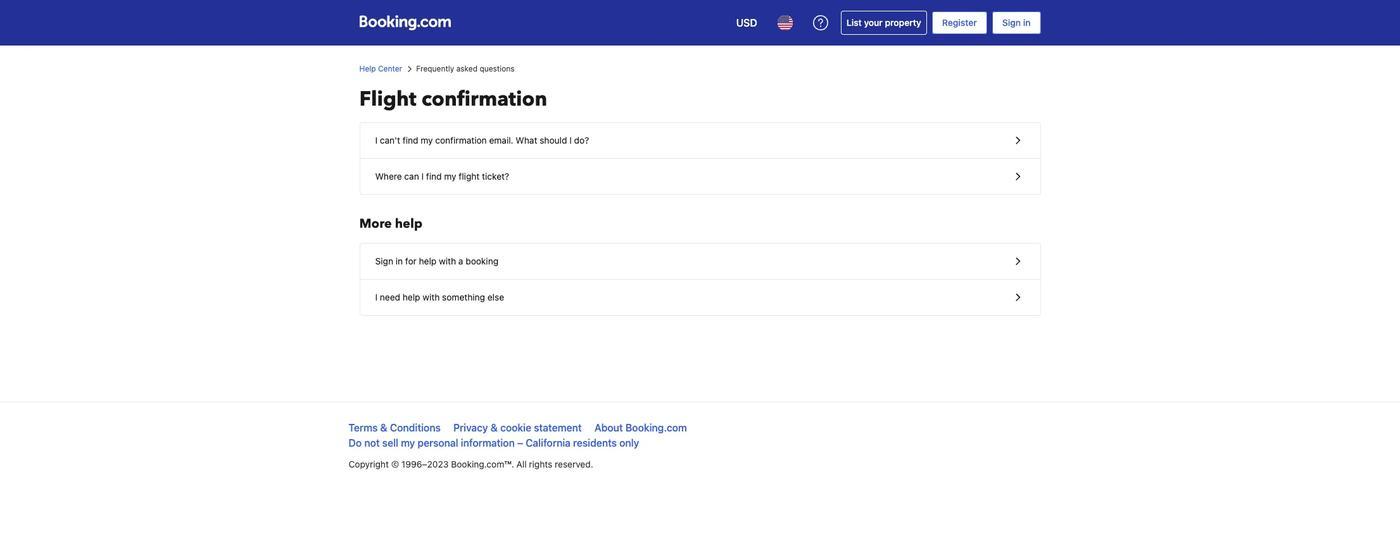 Task type: describe. For each thing, give the bounding box(es) containing it.
terms & conditions
[[349, 422, 441, 434]]

else
[[488, 292, 504, 303]]

a
[[458, 256, 463, 267]]

my inside button
[[421, 135, 433, 146]]

residents
[[573, 438, 617, 449]]

where can i find my flight ticket?
[[375, 171, 509, 182]]

center
[[378, 64, 402, 73]]

help center button
[[359, 63, 402, 75]]

terms
[[349, 422, 378, 434]]

my inside 'button'
[[444, 171, 456, 182]]

terms & conditions link
[[349, 422, 441, 434]]

help inside 'link'
[[419, 256, 437, 267]]

i need help with something else button
[[360, 280, 1040, 315]]

should
[[540, 135, 567, 146]]

privacy & cookie statement link
[[453, 422, 582, 434]]

list
[[847, 17, 862, 28]]

booking.com™.
[[451, 459, 514, 470]]

california
[[526, 438, 571, 449]]

find inside 'button'
[[426, 171, 442, 182]]

frequently
[[416, 64, 454, 73]]

not
[[364, 438, 380, 449]]

i need help with something else
[[375, 292, 504, 303]]

more help
[[359, 215, 422, 232]]

more
[[359, 215, 392, 232]]

booking
[[466, 256, 498, 267]]

in for sign in for help with a booking
[[396, 256, 403, 267]]

sign in for help with a booking button
[[360, 244, 1040, 280]]

sell
[[382, 438, 398, 449]]

i left can't
[[375, 135, 378, 146]]

for
[[405, 256, 417, 267]]

frequently asked questions
[[416, 64, 515, 73]]

my inside about booking.com do not sell my personal information – california residents only
[[401, 438, 415, 449]]

0 vertical spatial help
[[395, 215, 422, 232]]

do?
[[574, 135, 589, 146]]

confirmation inside button
[[435, 135, 487, 146]]

©
[[391, 459, 399, 470]]

sign in for help with a booking
[[375, 256, 498, 267]]

cookie
[[500, 422, 531, 434]]

& for terms
[[380, 422, 387, 434]]

what
[[516, 135, 537, 146]]

list your property link
[[841, 11, 927, 35]]

all
[[516, 459, 527, 470]]

with inside button
[[423, 292, 440, 303]]

asked
[[456, 64, 478, 73]]

i can't find my confirmation email. what should i do?
[[375, 135, 589, 146]]

sign for sign in
[[1002, 17, 1021, 28]]

booking.com
[[626, 422, 687, 434]]

privacy
[[453, 422, 488, 434]]

do not sell my personal information – california residents only link
[[349, 438, 639, 449]]

flight confirmation
[[359, 85, 547, 113]]

1996–2023
[[401, 459, 449, 470]]

personal
[[418, 438, 458, 449]]

where can i find my flight ticket? button
[[360, 159, 1040, 194]]

need
[[380, 292, 400, 303]]

help
[[359, 64, 376, 73]]

about booking.com do not sell my personal information – california residents only
[[349, 422, 687, 449]]

list your property
[[847, 17, 921, 28]]

can't
[[380, 135, 400, 146]]

booking.com online hotel reservations image
[[359, 15, 451, 30]]



Task type: vqa. For each thing, say whether or not it's contained in the screenshot.
middle the
no



Task type: locate. For each thing, give the bounding box(es) containing it.
my left flight
[[444, 171, 456, 182]]

& up "sell"
[[380, 422, 387, 434]]

ticket?
[[482, 171, 509, 182]]

with left the 'a'
[[439, 256, 456, 267]]

confirmation up flight
[[435, 135, 487, 146]]

1 horizontal spatial my
[[421, 135, 433, 146]]

help inside button
[[403, 292, 420, 303]]

1 horizontal spatial find
[[426, 171, 442, 182]]

information
[[461, 438, 515, 449]]

1 horizontal spatial in
[[1023, 17, 1031, 28]]

conditions
[[390, 422, 441, 434]]

where
[[375, 171, 402, 182]]

with inside 'link'
[[439, 256, 456, 267]]

help right more
[[395, 215, 422, 232]]

0 vertical spatial in
[[1023, 17, 1031, 28]]

confirmation down the questions
[[422, 85, 547, 113]]

find
[[403, 135, 418, 146], [426, 171, 442, 182]]

email.
[[489, 135, 513, 146]]

usd
[[736, 17, 757, 28]]

usd button
[[729, 8, 765, 38]]

0 horizontal spatial find
[[403, 135, 418, 146]]

something
[[442, 292, 485, 303]]

0 vertical spatial with
[[439, 256, 456, 267]]

& up the do not sell my personal information – california residents only link on the bottom left
[[491, 422, 498, 434]]

find right can't
[[403, 135, 418, 146]]

0 horizontal spatial &
[[380, 422, 387, 434]]

sign right register
[[1002, 17, 1021, 28]]

2 vertical spatial help
[[403, 292, 420, 303]]

&
[[380, 422, 387, 434], [491, 422, 498, 434]]

sign for sign in for help with a booking
[[375, 256, 393, 267]]

1 vertical spatial in
[[396, 256, 403, 267]]

confirmation
[[422, 85, 547, 113], [435, 135, 487, 146]]

reserved.
[[555, 459, 593, 470]]

sign left for
[[375, 256, 393, 267]]

can
[[404, 171, 419, 182]]

1 vertical spatial confirmation
[[435, 135, 487, 146]]

2 & from the left
[[491, 422, 498, 434]]

i inside button
[[375, 292, 378, 303]]

i can't find my confirmation email. what should i do? button
[[360, 123, 1040, 159]]

in inside 'link'
[[396, 256, 403, 267]]

0 horizontal spatial my
[[401, 438, 415, 449]]

in
[[1023, 17, 1031, 28], [396, 256, 403, 267]]

rights
[[529, 459, 552, 470]]

sign inside 'link'
[[375, 256, 393, 267]]

my
[[421, 135, 433, 146], [444, 171, 456, 182], [401, 438, 415, 449]]

1 horizontal spatial sign
[[1002, 17, 1021, 28]]

0 vertical spatial sign
[[1002, 17, 1021, 28]]

0 vertical spatial confirmation
[[422, 85, 547, 113]]

sign in
[[1002, 17, 1031, 28]]

sign
[[1002, 17, 1021, 28], [375, 256, 393, 267]]

with left something
[[423, 292, 440, 303]]

i inside 'button'
[[421, 171, 424, 182]]

help right for
[[419, 256, 437, 267]]

find inside button
[[403, 135, 418, 146]]

statement
[[534, 422, 582, 434]]

1 horizontal spatial &
[[491, 422, 498, 434]]

i
[[375, 135, 378, 146], [569, 135, 572, 146], [421, 171, 424, 182], [375, 292, 378, 303]]

1 vertical spatial find
[[426, 171, 442, 182]]

about
[[595, 422, 623, 434]]

2 horizontal spatial my
[[444, 171, 456, 182]]

0 horizontal spatial in
[[396, 256, 403, 267]]

–
[[517, 438, 523, 449]]

i right the can at the left
[[421, 171, 424, 182]]

flight
[[459, 171, 480, 182]]

flight
[[359, 85, 416, 113]]

1 & from the left
[[380, 422, 387, 434]]

help right "need"
[[403, 292, 420, 303]]

questions
[[480, 64, 515, 73]]

register
[[942, 17, 977, 28]]

property
[[885, 17, 921, 28]]

help center
[[359, 64, 402, 73]]

about booking.com link
[[595, 422, 687, 434]]

in for sign in
[[1023, 17, 1031, 28]]

copyright
[[349, 459, 389, 470]]

with
[[439, 256, 456, 267], [423, 292, 440, 303]]

1 vertical spatial with
[[423, 292, 440, 303]]

your
[[864, 17, 883, 28]]

2 vertical spatial my
[[401, 438, 415, 449]]

0 horizontal spatial sign
[[375, 256, 393, 267]]

1 vertical spatial my
[[444, 171, 456, 182]]

i left do?
[[569, 135, 572, 146]]

& for privacy
[[491, 422, 498, 434]]

sign in for help with a booking link
[[360, 244, 1040, 279]]

my right can't
[[421, 135, 433, 146]]

1 vertical spatial sign
[[375, 256, 393, 267]]

find right the can at the left
[[426, 171, 442, 182]]

sign in link
[[992, 11, 1041, 34]]

do
[[349, 438, 362, 449]]

i left "need"
[[375, 292, 378, 303]]

my down conditions
[[401, 438, 415, 449]]

help
[[395, 215, 422, 232], [419, 256, 437, 267], [403, 292, 420, 303]]

privacy & cookie statement
[[453, 422, 582, 434]]

copyright © 1996–2023 booking.com™. all rights reserved.
[[349, 459, 593, 470]]

register link
[[932, 11, 987, 34]]

0 vertical spatial my
[[421, 135, 433, 146]]

1 vertical spatial help
[[419, 256, 437, 267]]

only
[[619, 438, 639, 449]]

0 vertical spatial find
[[403, 135, 418, 146]]



